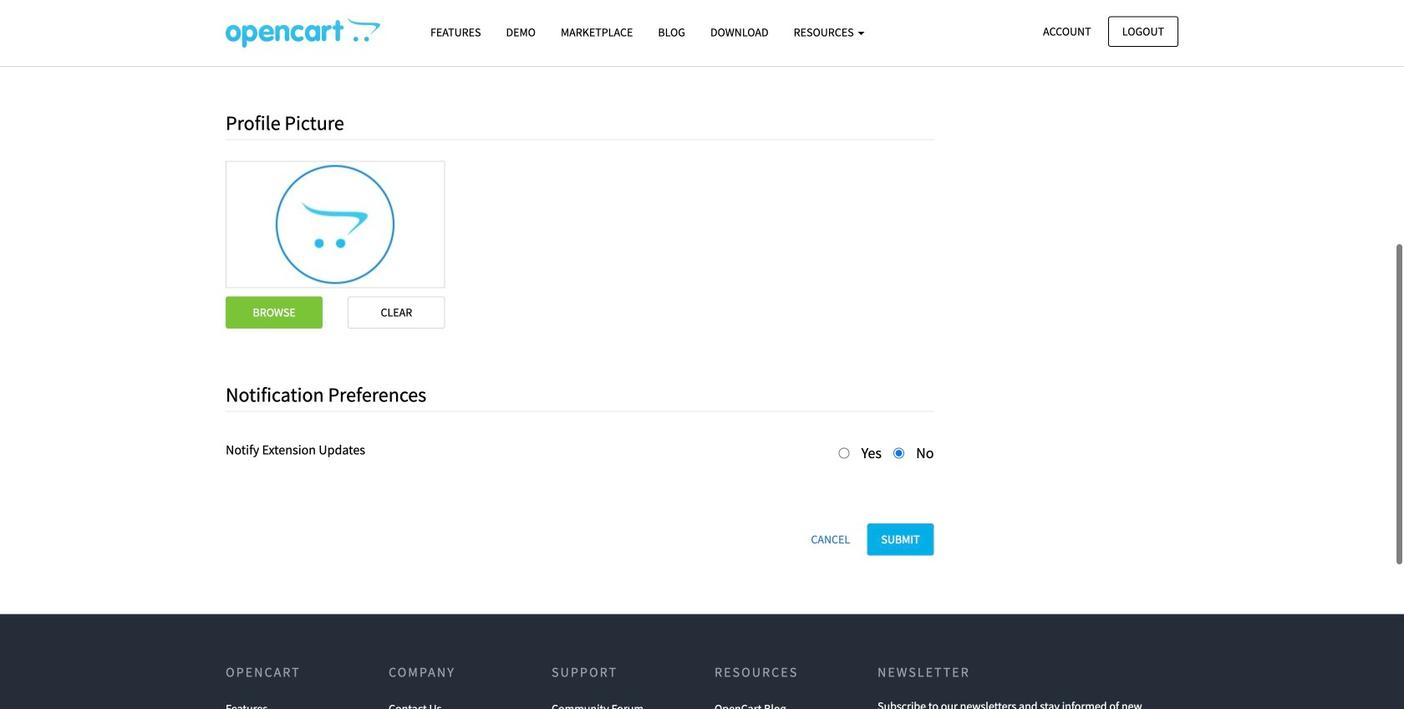 Task type: locate. For each thing, give the bounding box(es) containing it.
None radio
[[839, 448, 850, 458], [894, 448, 905, 458], [839, 448, 850, 458], [894, 448, 905, 458]]



Task type: describe. For each thing, give the bounding box(es) containing it.
account edit image
[[226, 18, 380, 48]]



Task type: vqa. For each thing, say whether or not it's contained in the screenshot.
the AJAX Quick Checkout PRO (One Page Checkout, Fast Checkout) "image"
no



